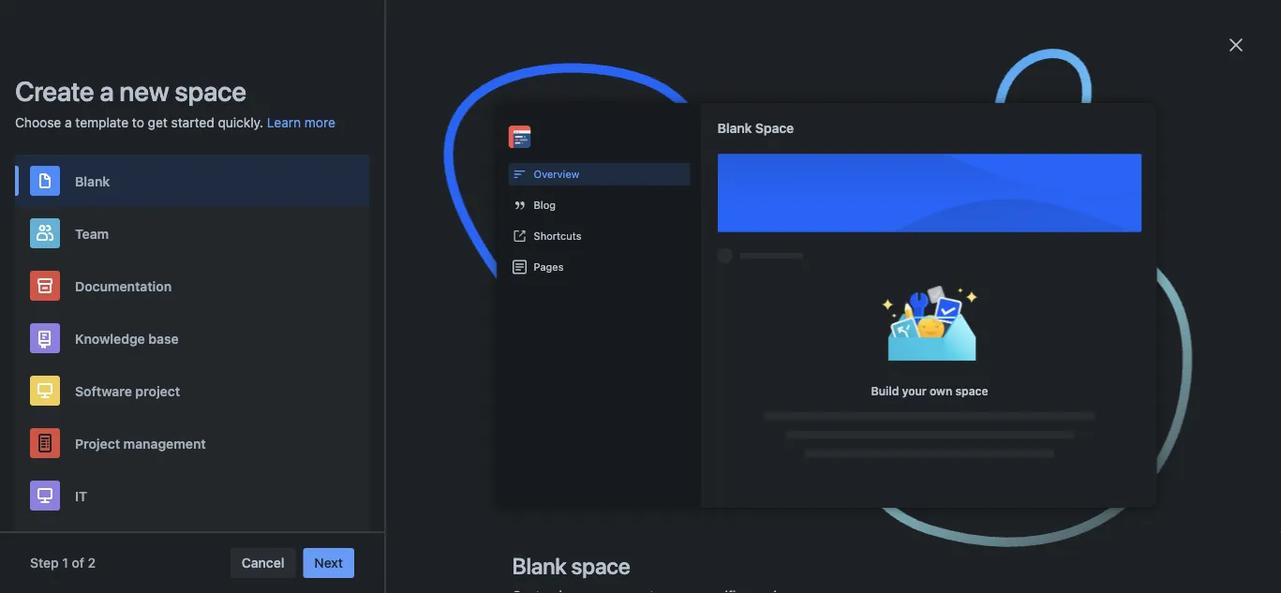 Task type: describe. For each thing, give the bounding box(es) containing it.
space
[[755, 120, 794, 135]]

1
[[62, 555, 68, 571]]

own
[[930, 384, 952, 397]]

more
[[304, 115, 335, 130]]

ago
[[1056, 206, 1076, 219]]

shortcuts
[[534, 230, 582, 242]]

going on a trip!
[[331, 204, 440, 222]]

5
[[1001, 206, 1008, 219]]

of inside create a new space dialog
[[72, 555, 84, 571]]

blog image
[[301, 205, 316, 220]]

edited for blog title
[[964, 321, 998, 335]]

blank button
[[15, 155, 369, 207]]

drafts
[[71, 223, 108, 238]]

learn more link
[[267, 113, 335, 132]]

minutes
[[1011, 206, 1053, 219]]

starred
[[71, 189, 116, 204]]

team
[[75, 226, 109, 241]]

1 vertical spatial bob builder link
[[723, 245, 784, 258]]

0 vertical spatial of
[[371, 242, 385, 260]]

templates
[[524, 48, 588, 63]]

blank for blank space
[[717, 120, 752, 135]]

thankful
[[331, 281, 392, 298]]

trip!
[[409, 204, 440, 222]]

next button
[[303, 548, 354, 578]]

blog for blog title
[[331, 319, 362, 337]]

to
[[132, 115, 144, 130]]

started
[[171, 115, 214, 130]]

2 horizontal spatial a
[[397, 204, 405, 222]]

knowledge base button
[[15, 312, 369, 365]]

recent link
[[30, 146, 255, 180]]

learn
[[267, 115, 301, 130]]

recent
[[71, 155, 114, 171]]

create a new space dialog
[[0, 0, 1281, 593]]

spacemarketing
[[71, 384, 169, 399]]

space for own
[[955, 384, 988, 397]]

0 vertical spatial bob builder link
[[723, 206, 784, 220]]

hello!
[[389, 242, 429, 260]]

0 horizontal spatial a
[[65, 115, 72, 130]]

choose
[[15, 115, 61, 130]]

project management button
[[15, 417, 369, 470]]

quickly.
[[218, 115, 263, 130]]

1 edited from the top
[[964, 206, 998, 219]]

templates link
[[519, 41, 594, 71]]

on
[[376, 204, 393, 222]]

new
[[119, 75, 169, 107]]

space for new
[[175, 75, 246, 107]]

management
[[123, 436, 206, 451]]

templates banner
[[0, 30, 1281, 82]]

spaces
[[41, 316, 83, 328]]

edited for thankful
[[964, 283, 998, 296]]

you for thankful
[[942, 283, 961, 296]]

software project button
[[15, 365, 369, 417]]

step
[[30, 555, 59, 571]]

pages
[[534, 261, 564, 273]]

it button
[[15, 470, 369, 522]]

create
[[15, 75, 94, 107]]

documentation
[[75, 278, 172, 294]]

blank for blank
[[75, 173, 110, 189]]

team button
[[15, 207, 369, 260]]

cancel button
[[230, 548, 296, 578]]



Task type: vqa. For each thing, say whether or not it's contained in the screenshot.
Recommended dropdown button
no



Task type: locate. For each thing, give the bounding box(es) containing it.
draft for going on a trip!
[[452, 208, 487, 220]]

project
[[135, 383, 180, 399]]

2 vertical spatial blank
[[512, 553, 567, 579]]

group
[[30, 112, 255, 281]]

close image
[[1225, 34, 1247, 56]]

software project
[[75, 383, 180, 399]]

overview
[[71, 121, 128, 137], [534, 168, 579, 180]]

a right choose
[[65, 115, 72, 130]]

step 1 of 2
[[30, 555, 96, 571]]

of right copy
[[371, 242, 385, 260]]

a right 'on'
[[397, 204, 405, 222]]

you edited for blog title
[[942, 321, 1001, 335]]

software
[[75, 383, 132, 399]]

you edited
[[942, 283, 1001, 296], [942, 321, 1001, 335]]

1 horizontal spatial of
[[371, 242, 385, 260]]

draft for copy of hello!
[[440, 246, 476, 258]]

overview up shortcuts
[[534, 168, 579, 180]]

a
[[100, 75, 114, 107], [65, 115, 72, 130], [397, 204, 405, 222]]

draft right hello!
[[440, 246, 476, 258]]

space
[[175, 75, 246, 107], [955, 384, 988, 397], [571, 553, 630, 579]]

2 vertical spatial you
[[942, 321, 961, 335]]

you
[[942, 206, 961, 219], [942, 283, 961, 296], [942, 321, 961, 335]]

blog
[[534, 199, 556, 211], [331, 319, 362, 337]]

0 vertical spatial overview
[[71, 121, 128, 137]]

blog left title
[[331, 319, 362, 337]]

you edited up own
[[942, 321, 1001, 335]]

overview inside create a new space dialog
[[534, 168, 579, 180]]

create a new space choose a template to get started quickly. learn more
[[15, 75, 335, 130]]

2
[[88, 555, 96, 571]]

0 vertical spatial blank
[[717, 120, 752, 135]]

1 horizontal spatial overview
[[534, 168, 579, 180]]

draft
[[452, 208, 487, 220], [440, 246, 476, 258]]

get
[[148, 115, 168, 130]]

drafts link
[[30, 214, 255, 247]]

bob builder
[[723, 206, 784, 220], [723, 245, 784, 258], [723, 283, 784, 296], [723, 322, 784, 335], [71, 350, 141, 365]]

overview up recent
[[71, 121, 128, 137]]

1 vertical spatial blog
[[331, 319, 362, 337]]

you edited for thankful
[[942, 283, 1001, 296]]

copy of hello!
[[331, 242, 429, 260]]

2 vertical spatial edited
[[964, 321, 998, 335]]

0 horizontal spatial space
[[175, 75, 246, 107]]

Filter by title field
[[309, 135, 467, 161]]

you for blog title
[[942, 321, 961, 335]]

draft right trip! at the left of the page
[[452, 208, 487, 220]]

going
[[331, 204, 372, 222]]

of right 1
[[72, 555, 84, 571]]

a up template
[[100, 75, 114, 107]]

1 horizontal spatial blank
[[512, 553, 567, 579]]

blog up shortcuts
[[534, 199, 556, 211]]

3 you from the top
[[942, 321, 961, 335]]

1 vertical spatial you edited
[[942, 321, 1001, 335]]

0 horizontal spatial of
[[72, 555, 84, 571]]

knowledge
[[75, 331, 145, 346]]

1 vertical spatial a
[[65, 115, 72, 130]]

2 horizontal spatial space
[[955, 384, 988, 397]]

1 vertical spatial you
[[942, 283, 961, 296]]

1 vertical spatial edited
[[964, 283, 998, 296]]

project management
[[75, 436, 206, 451]]

spacemarketing link
[[30, 375, 255, 409]]

3 edited from the top
[[964, 321, 998, 335]]

2 horizontal spatial blank
[[717, 120, 752, 135]]

next
[[314, 555, 343, 571]]

knowledge base
[[75, 331, 179, 346]]

1 vertical spatial draft
[[440, 246, 476, 258]]

edited
[[964, 206, 998, 219], [964, 283, 998, 296], [964, 321, 998, 335]]

1 horizontal spatial blog
[[534, 199, 556, 211]]

0 vertical spatial a
[[100, 75, 114, 107]]

blog for blog
[[534, 199, 556, 211]]

0 vertical spatial space
[[175, 75, 246, 107]]

your
[[902, 384, 927, 397]]

base
[[148, 331, 179, 346]]

bob builder link
[[723, 206, 784, 220], [723, 245, 784, 258], [30, 341, 255, 375]]

blank
[[717, 120, 752, 135], [75, 173, 110, 189], [512, 553, 567, 579]]

blog title
[[331, 319, 396, 337]]

1 you from the top
[[942, 206, 961, 219]]

group containing overview
[[30, 112, 255, 281]]

0 vertical spatial you edited
[[942, 283, 1001, 296]]

it
[[75, 488, 87, 503]]

cancel
[[242, 555, 284, 571]]

copy
[[331, 242, 367, 260]]

1 vertical spatial space
[[955, 384, 988, 397]]

build
[[871, 384, 899, 397]]

1 horizontal spatial a
[[100, 75, 114, 107]]

1 vertical spatial of
[[72, 555, 84, 571]]

0 vertical spatial you
[[942, 206, 961, 219]]

title
[[366, 319, 396, 337]]

blog inside create a new space dialog
[[534, 199, 556, 211]]

project
[[75, 436, 120, 451]]

blank for blank space
[[512, 553, 567, 579]]

overview inside group
[[71, 121, 128, 137]]

1 you edited from the top
[[942, 283, 1001, 296]]

1 vertical spatial blank
[[75, 173, 110, 189]]

bob
[[723, 206, 744, 220], [723, 245, 744, 258], [723, 283, 744, 296], [723, 322, 744, 335], [71, 350, 95, 365]]

space inside create a new space choose a template to get started quickly. learn more
[[175, 75, 246, 107]]

0 vertical spatial blog
[[534, 199, 556, 211]]

you edited 5 minutes ago
[[942, 206, 1076, 219]]

overview link
[[30, 112, 255, 146]]

1 vertical spatial overview
[[534, 168, 579, 180]]

blank space
[[512, 553, 630, 579]]

documentation button
[[15, 260, 369, 312]]

edited down the "you edited 5 minutes ago"
[[964, 283, 998, 296]]

0 horizontal spatial blog
[[331, 319, 362, 337]]

edited up build your own space
[[964, 321, 998, 335]]

template
[[75, 115, 129, 130]]

0 vertical spatial draft
[[452, 208, 487, 220]]

0 vertical spatial edited
[[964, 206, 998, 219]]

2 you from the top
[[942, 283, 961, 296]]

2 you edited from the top
[[942, 321, 1001, 335]]

starred link
[[30, 180, 255, 214]]

you edited down '5'
[[942, 283, 1001, 296]]

0 horizontal spatial blank
[[75, 173, 110, 189]]

blank space
[[717, 120, 794, 135]]

edited left '5'
[[964, 206, 998, 219]]

2 vertical spatial space
[[571, 553, 630, 579]]

builder
[[747, 206, 784, 220], [747, 245, 784, 258], [747, 283, 784, 296], [747, 322, 784, 335], [99, 350, 141, 365]]

0 horizontal spatial overview
[[71, 121, 128, 137]]

Search field
[[925, 41, 1112, 71]]

1 horizontal spatial space
[[571, 553, 630, 579]]

blank inside 'button'
[[75, 173, 110, 189]]

2 vertical spatial a
[[397, 204, 405, 222]]

2 edited from the top
[[964, 283, 998, 296]]

build your own space
[[871, 384, 988, 397]]

2 vertical spatial bob builder link
[[30, 341, 255, 375]]

of
[[371, 242, 385, 260], [72, 555, 84, 571]]



